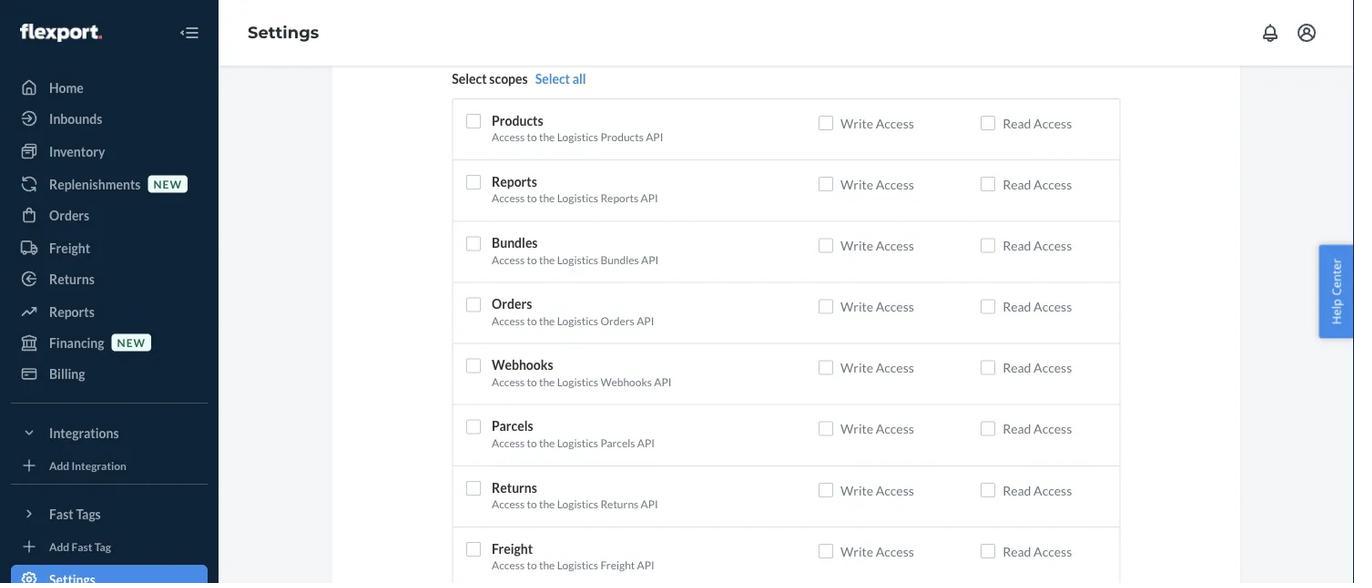 Task type: describe. For each thing, give the bounding box(es) containing it.
the for freight
[[539, 559, 555, 572]]

replenishments
[[49, 176, 141, 192]]

read for freight
[[1003, 544, 1032, 559]]

access inside bundles access to the logistics bundles api
[[492, 253, 525, 266]]

read access for returns
[[1003, 482, 1073, 498]]

scopes
[[490, 71, 528, 86]]

read access for bundles
[[1003, 238, 1073, 253]]

settings link
[[248, 22, 319, 42]]

1 horizontal spatial bundles
[[601, 253, 639, 266]]

select all button
[[535, 69, 586, 88]]

write for products
[[841, 115, 874, 131]]

billing
[[49, 366, 85, 381]]

reports for reports
[[49, 304, 95, 319]]

orders access to the logistics orders api
[[492, 296, 655, 327]]

api for parcels
[[638, 436, 655, 449]]

freight access to the logistics freight api
[[492, 541, 655, 572]]

write for bundles
[[841, 238, 874, 253]]

select scopes select all
[[452, 71, 586, 86]]

help
[[1329, 299, 1345, 325]]

fast tags button
[[11, 499, 208, 528]]

0 horizontal spatial bundles
[[492, 235, 538, 250]]

read access for reports
[[1003, 176, 1073, 192]]

write access for webhooks
[[841, 360, 915, 376]]

logistics for orders
[[557, 314, 599, 327]]

returns for returns access to the logistics returns api
[[492, 480, 538, 495]]

read for products
[[1003, 115, 1032, 131]]

1 select from the left
[[452, 71, 487, 86]]

reports for reports access to the logistics reports api
[[492, 174, 537, 189]]

1 vertical spatial parcels
[[601, 436, 636, 449]]

logistics for bundles
[[557, 253, 599, 266]]

integrations
[[49, 425, 119, 441]]

read for returns
[[1003, 482, 1032, 498]]

the for reports
[[539, 192, 555, 205]]

add fast tag
[[49, 540, 111, 553]]

read access for products
[[1003, 115, 1073, 131]]

api for freight
[[637, 559, 655, 572]]

integrations button
[[11, 418, 208, 447]]

access inside reports access to the logistics reports api
[[492, 192, 525, 205]]

write access for products
[[841, 115, 915, 131]]

0 horizontal spatial webhooks
[[492, 357, 554, 373]]

webhooks access to the logistics webhooks api
[[492, 357, 672, 388]]

read for orders
[[1003, 299, 1032, 314]]

read access for parcels
[[1003, 421, 1073, 437]]

write access for bundles
[[841, 238, 915, 253]]

close navigation image
[[179, 22, 200, 44]]

the for orders
[[539, 314, 555, 327]]

read access for freight
[[1003, 544, 1073, 559]]

read for webhooks
[[1003, 360, 1032, 376]]

to for freight
[[527, 559, 537, 572]]

to for webhooks
[[527, 375, 537, 388]]

home
[[49, 80, 84, 95]]

1 vertical spatial reports
[[601, 192, 639, 205]]

api for webhooks
[[654, 375, 672, 388]]

0 horizontal spatial parcels
[[492, 418, 534, 434]]

inbounds link
[[11, 104, 208, 133]]

to for reports
[[527, 192, 537, 205]]

1 horizontal spatial webhooks
[[601, 375, 652, 388]]

to for products
[[527, 130, 537, 144]]

the for returns
[[539, 497, 555, 511]]

parcels access to the logistics parcels api
[[492, 418, 655, 449]]

orders link
[[11, 200, 208, 230]]

access inside orders access to the logistics orders api
[[492, 314, 525, 327]]

fast tags
[[49, 506, 101, 522]]

write access for parcels
[[841, 421, 915, 437]]

write access for orders
[[841, 299, 915, 314]]



Task type: vqa. For each thing, say whether or not it's contained in the screenshot.


Task type: locate. For each thing, give the bounding box(es) containing it.
the up orders access to the logistics orders api
[[539, 253, 555, 266]]

0 vertical spatial fast
[[49, 506, 74, 522]]

write access for reports
[[841, 176, 915, 192]]

write access
[[841, 115, 915, 131], [841, 176, 915, 192], [841, 238, 915, 253], [841, 299, 915, 314], [841, 360, 915, 376], [841, 421, 915, 437], [841, 482, 915, 498], [841, 544, 915, 559]]

7 write access from the top
[[841, 482, 915, 498]]

add integration
[[49, 459, 127, 472]]

to inside "parcels access to the logistics parcels api"
[[527, 436, 537, 449]]

the for bundles
[[539, 253, 555, 266]]

to up "parcels access to the logistics parcels api"
[[527, 375, 537, 388]]

logistics for webhooks
[[557, 375, 599, 388]]

1 horizontal spatial reports
[[492, 174, 537, 189]]

orders down replenishments
[[49, 207, 89, 223]]

the inside orders access to the logistics orders api
[[539, 314, 555, 327]]

reports
[[492, 174, 537, 189], [601, 192, 639, 205], [49, 304, 95, 319]]

6 logistics from the top
[[557, 436, 599, 449]]

logistics up the freight access to the logistics freight api
[[557, 497, 599, 511]]

1 read access from the top
[[1003, 115, 1073, 131]]

fast inside dropdown button
[[49, 506, 74, 522]]

access inside the freight access to the logistics freight api
[[492, 559, 525, 572]]

returns down "parcels access to the logistics parcels api"
[[492, 480, 538, 495]]

add
[[49, 459, 69, 472], [49, 540, 69, 553]]

7 to from the top
[[527, 497, 537, 511]]

bundles access to the logistics bundles api
[[492, 235, 659, 266]]

orders down bundles access to the logistics bundles api
[[492, 296, 532, 312]]

logistics for parcels
[[557, 436, 599, 449]]

api for bundles
[[642, 253, 659, 266]]

8 write access from the top
[[841, 544, 915, 559]]

webhooks up "parcels access to the logistics parcels api"
[[601, 375, 652, 388]]

to
[[527, 130, 537, 144], [527, 192, 537, 205], [527, 253, 537, 266], [527, 314, 537, 327], [527, 375, 537, 388], [527, 436, 537, 449], [527, 497, 537, 511], [527, 559, 537, 572]]

write for reports
[[841, 176, 874, 192]]

1 vertical spatial freight
[[492, 541, 533, 556]]

fast left tags
[[49, 506, 74, 522]]

logistics for freight
[[557, 559, 599, 572]]

add down fast tags at the bottom of the page
[[49, 540, 69, 553]]

logistics for reports
[[557, 192, 599, 205]]

6 to from the top
[[527, 436, 537, 449]]

freight
[[49, 240, 90, 256], [492, 541, 533, 556], [601, 559, 635, 572]]

fast
[[49, 506, 74, 522], [72, 540, 92, 553]]

1 vertical spatial products
[[601, 130, 644, 144]]

logistics inside orders access to the logistics orders api
[[557, 314, 599, 327]]

logistics down returns access to the logistics returns api
[[557, 559, 599, 572]]

1 horizontal spatial new
[[153, 177, 182, 190]]

2 the from the top
[[539, 192, 555, 205]]

1 vertical spatial add
[[49, 540, 69, 553]]

logistics
[[557, 130, 599, 144], [557, 192, 599, 205], [557, 253, 599, 266], [557, 314, 599, 327], [557, 375, 599, 388], [557, 436, 599, 449], [557, 497, 599, 511], [557, 559, 599, 572]]

select
[[452, 71, 487, 86], [535, 71, 570, 86]]

to for parcels
[[527, 436, 537, 449]]

to inside products access to the logistics products api
[[527, 130, 537, 144]]

1 add from the top
[[49, 459, 69, 472]]

access inside products access to the logistics products api
[[492, 130, 525, 144]]

None checkbox
[[819, 116, 834, 130], [981, 116, 996, 130], [981, 177, 996, 192], [981, 238, 996, 253], [819, 299, 834, 314], [466, 359, 481, 373], [819, 360, 834, 375], [466, 420, 481, 434], [466, 481, 481, 496], [819, 483, 834, 497], [981, 483, 996, 497], [819, 116, 834, 130], [981, 116, 996, 130], [981, 177, 996, 192], [981, 238, 996, 253], [819, 299, 834, 314], [466, 359, 481, 373], [819, 360, 834, 375], [466, 420, 481, 434], [466, 481, 481, 496], [819, 483, 834, 497], [981, 483, 996, 497]]

1 vertical spatial webhooks
[[601, 375, 652, 388]]

add left integration in the bottom left of the page
[[49, 459, 69, 472]]

the inside reports access to the logistics reports api
[[539, 192, 555, 205]]

1 logistics from the top
[[557, 130, 599, 144]]

logistics inside products access to the logistics products api
[[557, 130, 599, 144]]

the up "parcels access to the logistics parcels api"
[[539, 375, 555, 388]]

add integration link
[[11, 455, 208, 477]]

tags
[[76, 506, 101, 522]]

1 vertical spatial orders
[[492, 296, 532, 312]]

1 write access from the top
[[841, 115, 915, 131]]

6 write access from the top
[[841, 421, 915, 437]]

the inside returns access to the logistics returns api
[[539, 497, 555, 511]]

0 vertical spatial bundles
[[492, 235, 538, 250]]

write access for returns
[[841, 482, 915, 498]]

4 the from the top
[[539, 314, 555, 327]]

to for returns
[[527, 497, 537, 511]]

orders up the webhooks access to the logistics webhooks api
[[601, 314, 635, 327]]

add for add integration
[[49, 459, 69, 472]]

1 vertical spatial fast
[[72, 540, 92, 553]]

read
[[1003, 115, 1032, 131], [1003, 176, 1032, 192], [1003, 238, 1032, 253], [1003, 299, 1032, 314], [1003, 360, 1032, 376], [1003, 421, 1032, 437], [1003, 482, 1032, 498], [1003, 544, 1032, 559]]

orders for orders access to the logistics orders api
[[492, 296, 532, 312]]

api for orders
[[637, 314, 655, 327]]

to up the freight access to the logistics freight api
[[527, 497, 537, 511]]

logistics inside reports access to the logistics reports api
[[557, 192, 599, 205]]

2 horizontal spatial reports
[[601, 192, 639, 205]]

returns
[[49, 271, 95, 287], [492, 480, 538, 495], [601, 497, 639, 511]]

select left all
[[535, 71, 570, 86]]

to inside the webhooks access to the logistics webhooks api
[[527, 375, 537, 388]]

8 read from the top
[[1003, 544, 1032, 559]]

api inside "parcels access to the logistics parcels api"
[[638, 436, 655, 449]]

1 horizontal spatial parcels
[[601, 436, 636, 449]]

tag
[[95, 540, 111, 553]]

to for bundles
[[527, 253, 537, 266]]

billing link
[[11, 359, 208, 388]]

0 vertical spatial orders
[[49, 207, 89, 223]]

write for returns
[[841, 482, 874, 498]]

orders
[[49, 207, 89, 223], [492, 296, 532, 312], [601, 314, 635, 327]]

the inside the webhooks access to the logistics webhooks api
[[539, 375, 555, 388]]

the up the freight access to the logistics freight api
[[539, 497, 555, 511]]

logistics for products
[[557, 130, 599, 144]]

access
[[876, 115, 915, 131], [1034, 115, 1073, 131], [492, 130, 525, 144], [876, 176, 915, 192], [1034, 176, 1073, 192], [492, 192, 525, 205], [876, 238, 915, 253], [1034, 238, 1073, 253], [492, 253, 525, 266], [876, 299, 915, 314], [1034, 299, 1073, 314], [492, 314, 525, 327], [876, 360, 915, 376], [1034, 360, 1073, 376], [492, 375, 525, 388], [876, 421, 915, 437], [1034, 421, 1073, 437], [492, 436, 525, 449], [876, 482, 915, 498], [1034, 482, 1073, 498], [492, 497, 525, 511], [876, 544, 915, 559], [1034, 544, 1073, 559], [492, 559, 525, 572]]

logistics inside the webhooks access to the logistics webhooks api
[[557, 375, 599, 388]]

reports up bundles access to the logistics bundles api
[[601, 192, 639, 205]]

api
[[646, 130, 664, 144], [641, 192, 659, 205], [642, 253, 659, 266], [637, 314, 655, 327], [654, 375, 672, 388], [638, 436, 655, 449], [641, 497, 659, 511], [637, 559, 655, 572]]

3 logistics from the top
[[557, 253, 599, 266]]

logistics up the webhooks access to the logistics webhooks api
[[557, 314, 599, 327]]

flexport logo image
[[20, 24, 102, 42]]

None checkbox
[[466, 114, 481, 129], [466, 175, 481, 190], [819, 177, 834, 192], [466, 236, 481, 251], [819, 238, 834, 253], [466, 297, 481, 312], [981, 299, 996, 314], [981, 360, 996, 375], [819, 422, 834, 436], [981, 422, 996, 436], [466, 542, 481, 557], [819, 544, 834, 559], [981, 544, 996, 559], [466, 114, 481, 129], [466, 175, 481, 190], [819, 177, 834, 192], [466, 236, 481, 251], [819, 238, 834, 253], [466, 297, 481, 312], [981, 299, 996, 314], [981, 360, 996, 375], [819, 422, 834, 436], [981, 422, 996, 436], [466, 542, 481, 557], [819, 544, 834, 559], [981, 544, 996, 559]]

1 horizontal spatial select
[[535, 71, 570, 86]]

fast left tag
[[72, 540, 92, 553]]

reports down products access to the logistics products api
[[492, 174, 537, 189]]

7 logistics from the top
[[557, 497, 599, 511]]

0 horizontal spatial returns
[[49, 271, 95, 287]]

5 write from the top
[[841, 360, 874, 376]]

access inside "parcels access to the logistics parcels api"
[[492, 436, 525, 449]]

the for products
[[539, 130, 555, 144]]

8 read access from the top
[[1003, 544, 1073, 559]]

write for freight
[[841, 544, 874, 559]]

6 read access from the top
[[1003, 421, 1073, 437]]

the up returns access to the logistics returns api
[[539, 436, 555, 449]]

integration
[[72, 459, 127, 472]]

to inside bundles access to the logistics bundles api
[[527, 253, 537, 266]]

read access
[[1003, 115, 1073, 131], [1003, 176, 1073, 192], [1003, 238, 1073, 253], [1003, 299, 1073, 314], [1003, 360, 1073, 376], [1003, 421, 1073, 437], [1003, 482, 1073, 498], [1003, 544, 1073, 559]]

api inside bundles access to the logistics bundles api
[[642, 253, 659, 266]]

write access for freight
[[841, 544, 915, 559]]

8 write from the top
[[841, 544, 874, 559]]

access inside returns access to the logistics returns api
[[492, 497, 525, 511]]

2 logistics from the top
[[557, 192, 599, 205]]

bundles down reports access to the logistics reports api in the top of the page
[[492, 235, 538, 250]]

api for products
[[646, 130, 664, 144]]

read access for webhooks
[[1003, 360, 1073, 376]]

1 horizontal spatial orders
[[492, 296, 532, 312]]

0 vertical spatial products
[[492, 113, 544, 128]]

parcels
[[492, 418, 534, 434], [601, 436, 636, 449]]

logistics up orders access to the logistics orders api
[[557, 253, 599, 266]]

logistics for returns
[[557, 497, 599, 511]]

write for parcels
[[841, 421, 874, 437]]

to up bundles access to the logistics bundles api
[[527, 192, 537, 205]]

1 horizontal spatial returns
[[492, 480, 538, 495]]

3 write access from the top
[[841, 238, 915, 253]]

help center
[[1329, 258, 1345, 325]]

3 to from the top
[[527, 253, 537, 266]]

read for reports
[[1003, 176, 1032, 192]]

returns link
[[11, 264, 208, 293]]

webhooks down orders access to the logistics orders api
[[492, 357, 554, 373]]

add for add fast tag
[[49, 540, 69, 553]]

1 horizontal spatial freight
[[492, 541, 533, 556]]

to down returns access to the logistics returns api
[[527, 559, 537, 572]]

2 vertical spatial orders
[[601, 314, 635, 327]]

select left the scopes
[[452, 71, 487, 86]]

2 vertical spatial returns
[[601, 497, 639, 511]]

5 read from the top
[[1003, 360, 1032, 376]]

4 logistics from the top
[[557, 314, 599, 327]]

parcels down the webhooks access to the logistics webhooks api
[[492, 418, 534, 434]]

returns access to the logistics returns api
[[492, 480, 659, 511]]

logistics inside the freight access to the logistics freight api
[[557, 559, 599, 572]]

to up the webhooks access to the logistics webhooks api
[[527, 314, 537, 327]]

read access for orders
[[1003, 299, 1073, 314]]

products down select scopes select all
[[492, 113, 544, 128]]

home link
[[11, 73, 208, 102]]

6 the from the top
[[539, 436, 555, 449]]

logistics up returns access to the logistics returns api
[[557, 436, 599, 449]]

2 add from the top
[[49, 540, 69, 553]]

7 read from the top
[[1003, 482, 1032, 498]]

3 write from the top
[[841, 238, 874, 253]]

orders for orders
[[49, 207, 89, 223]]

7 the from the top
[[539, 497, 555, 511]]

to down select scopes select all
[[527, 130, 537, 144]]

webhooks
[[492, 357, 554, 373], [601, 375, 652, 388]]

0 horizontal spatial select
[[452, 71, 487, 86]]

returns for returns
[[49, 271, 95, 287]]

returns inside returns link
[[49, 271, 95, 287]]

logistics inside returns access to the logistics returns api
[[557, 497, 599, 511]]

bundles up orders access to the logistics orders api
[[601, 253, 639, 266]]

0 vertical spatial webhooks
[[492, 357, 554, 373]]

new down reports link
[[117, 336, 146, 349]]

0 horizontal spatial reports
[[49, 304, 95, 319]]

2 horizontal spatial orders
[[601, 314, 635, 327]]

5 the from the top
[[539, 375, 555, 388]]

parcels up returns access to the logistics returns api
[[601, 436, 636, 449]]

freight link
[[11, 233, 208, 262]]

the up the webhooks access to the logistics webhooks api
[[539, 314, 555, 327]]

0 horizontal spatial new
[[117, 336, 146, 349]]

8 to from the top
[[527, 559, 537, 572]]

4 to from the top
[[527, 314, 537, 327]]

products access to the logistics products api
[[492, 113, 664, 144]]

api inside the freight access to the logistics freight api
[[637, 559, 655, 572]]

1 the from the top
[[539, 130, 555, 144]]

settings
[[248, 22, 319, 42]]

read for parcels
[[1003, 421, 1032, 437]]

help center button
[[1320, 245, 1355, 338]]

to up orders access to the logistics orders api
[[527, 253, 537, 266]]

to for orders
[[527, 314, 537, 327]]

the for parcels
[[539, 436, 555, 449]]

bundles
[[492, 235, 538, 250], [601, 253, 639, 266]]

products up reports access to the logistics reports api in the top of the page
[[601, 130, 644, 144]]

write for orders
[[841, 299, 874, 314]]

1 horizontal spatial products
[[601, 130, 644, 144]]

new for financing
[[117, 336, 146, 349]]

0 vertical spatial returns
[[49, 271, 95, 287]]

inventory
[[49, 144, 105, 159]]

1 to from the top
[[527, 130, 537, 144]]

reports link
[[11, 297, 208, 326]]

2 read access from the top
[[1003, 176, 1073, 192]]

2 vertical spatial reports
[[49, 304, 95, 319]]

2 vertical spatial freight
[[601, 559, 635, 572]]

6 write from the top
[[841, 421, 874, 437]]

access inside the webhooks access to the logistics webhooks api
[[492, 375, 525, 388]]

0 horizontal spatial orders
[[49, 207, 89, 223]]

to inside orders access to the logistics orders api
[[527, 314, 537, 327]]

the for webhooks
[[539, 375, 555, 388]]

api inside returns access to the logistics returns api
[[641, 497, 659, 511]]

0 vertical spatial add
[[49, 459, 69, 472]]

4 write access from the top
[[841, 299, 915, 314]]

4 read from the top
[[1003, 299, 1032, 314]]

new up orders link
[[153, 177, 182, 190]]

the inside "parcels access to the logistics parcels api"
[[539, 436, 555, 449]]

5 read access from the top
[[1003, 360, 1073, 376]]

0 vertical spatial parcels
[[492, 418, 534, 434]]

8 logistics from the top
[[557, 559, 599, 572]]

3 read from the top
[[1003, 238, 1032, 253]]

8 the from the top
[[539, 559, 555, 572]]

1 vertical spatial new
[[117, 336, 146, 349]]

1 vertical spatial returns
[[492, 480, 538, 495]]

fast inside add fast tag link
[[72, 540, 92, 553]]

api inside orders access to the logistics orders api
[[637, 314, 655, 327]]

reports inside reports link
[[49, 304, 95, 319]]

7 read access from the top
[[1003, 482, 1073, 498]]

2 to from the top
[[527, 192, 537, 205]]

products
[[492, 113, 544, 128], [601, 130, 644, 144]]

write
[[841, 115, 874, 131], [841, 176, 874, 192], [841, 238, 874, 253], [841, 299, 874, 314], [841, 360, 874, 376], [841, 421, 874, 437], [841, 482, 874, 498], [841, 544, 874, 559]]

the up reports access to the logistics reports api in the top of the page
[[539, 130, 555, 144]]

2 read from the top
[[1003, 176, 1032, 192]]

add fast tag link
[[11, 536, 208, 558]]

6 read from the top
[[1003, 421, 1032, 437]]

0 vertical spatial reports
[[492, 174, 537, 189]]

logistics up reports access to the logistics reports api in the top of the page
[[557, 130, 599, 144]]

logistics up bundles access to the logistics bundles api
[[557, 192, 599, 205]]

0 vertical spatial freight
[[49, 240, 90, 256]]

open notifications image
[[1260, 22, 1282, 44]]

2 write access from the top
[[841, 176, 915, 192]]

2 select from the left
[[535, 71, 570, 86]]

freight for freight access to the logistics freight api
[[492, 541, 533, 556]]

returns up the freight access to the logistics freight api
[[601, 497, 639, 511]]

write for webhooks
[[841, 360, 874, 376]]

api for reports
[[641, 192, 659, 205]]

api inside reports access to the logistics reports api
[[641, 192, 659, 205]]

3 the from the top
[[539, 253, 555, 266]]

to inside returns access to the logistics returns api
[[527, 497, 537, 511]]

all
[[573, 71, 586, 86]]

read for bundles
[[1003, 238, 1032, 253]]

center
[[1329, 258, 1345, 296]]

5 write access from the top
[[841, 360, 915, 376]]

returns down freight link
[[49, 271, 95, 287]]

5 to from the top
[[527, 375, 537, 388]]

api inside the webhooks access to the logistics webhooks api
[[654, 375, 672, 388]]

4 read access from the top
[[1003, 299, 1073, 314]]

logistics inside "parcels access to the logistics parcels api"
[[557, 436, 599, 449]]

2 horizontal spatial freight
[[601, 559, 635, 572]]

reports access to the logistics reports api
[[492, 174, 659, 205]]

logistics inside bundles access to the logistics bundles api
[[557, 253, 599, 266]]

1 read from the top
[[1003, 115, 1032, 131]]

to inside reports access to the logistics reports api
[[527, 192, 537, 205]]

inbounds
[[49, 111, 102, 126]]

financing
[[49, 335, 104, 350]]

3 read access from the top
[[1003, 238, 1073, 253]]

1 write from the top
[[841, 115, 874, 131]]

new
[[153, 177, 182, 190], [117, 336, 146, 349]]

freight for freight
[[49, 240, 90, 256]]

the inside products access to the logistics products api
[[539, 130, 555, 144]]

7 write from the top
[[841, 482, 874, 498]]

1 vertical spatial bundles
[[601, 253, 639, 266]]

2 horizontal spatial returns
[[601, 497, 639, 511]]

to inside the freight access to the logistics freight api
[[527, 559, 537, 572]]

0 horizontal spatial freight
[[49, 240, 90, 256]]

0 vertical spatial new
[[153, 177, 182, 190]]

5 logistics from the top
[[557, 375, 599, 388]]

new for replenishments
[[153, 177, 182, 190]]

the inside the freight access to the logistics freight api
[[539, 559, 555, 572]]

the down returns access to the logistics returns api
[[539, 559, 555, 572]]

the
[[539, 130, 555, 144], [539, 192, 555, 205], [539, 253, 555, 266], [539, 314, 555, 327], [539, 375, 555, 388], [539, 436, 555, 449], [539, 497, 555, 511], [539, 559, 555, 572]]

logistics up "parcels access to the logistics parcels api"
[[557, 375, 599, 388]]

the up bundles access to the logistics bundles api
[[539, 192, 555, 205]]

to up returns access to the logistics returns api
[[527, 436, 537, 449]]

open account menu image
[[1297, 22, 1319, 44]]

0 horizontal spatial products
[[492, 113, 544, 128]]

api for returns
[[641, 497, 659, 511]]

reports up financing
[[49, 304, 95, 319]]

4 write from the top
[[841, 299, 874, 314]]

the inside bundles access to the logistics bundles api
[[539, 253, 555, 266]]

2 write from the top
[[841, 176, 874, 192]]

api inside products access to the logistics products api
[[646, 130, 664, 144]]

inventory link
[[11, 137, 208, 166]]



